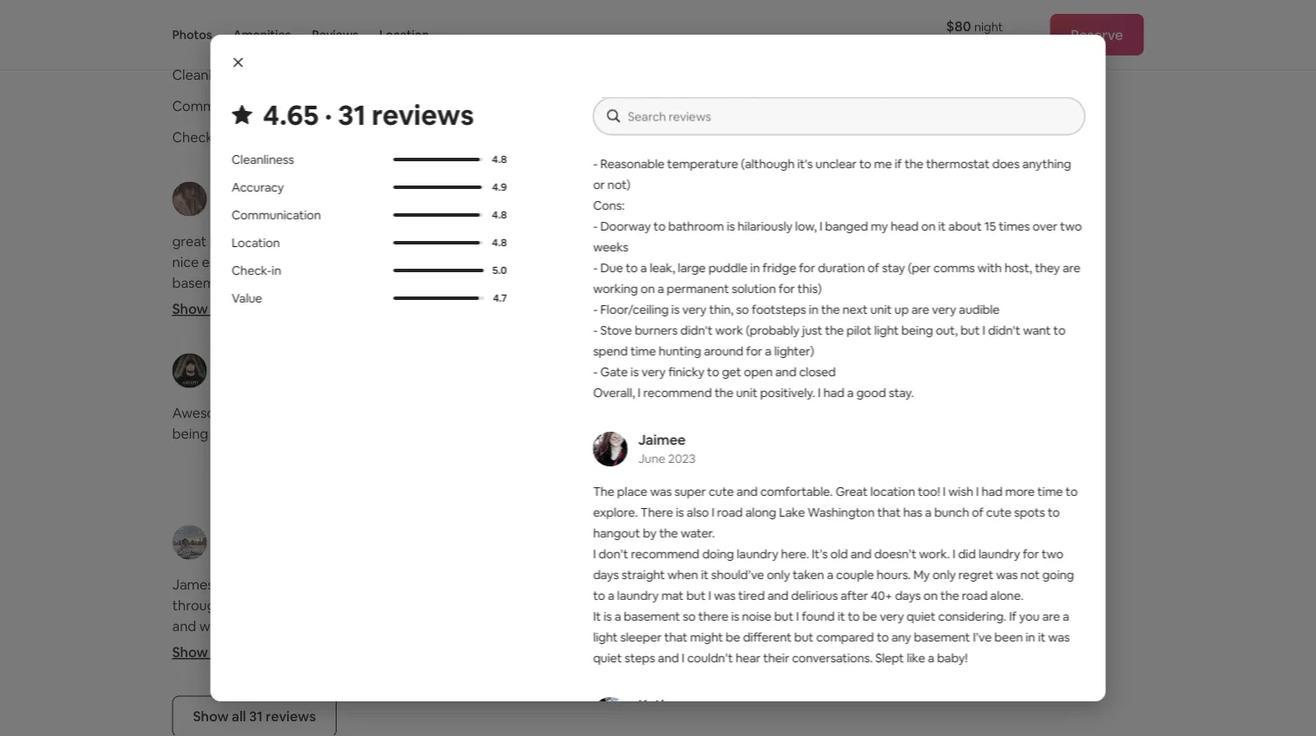 Task type: locate. For each thing, give the bounding box(es) containing it.
· down reviews button
[[324, 96, 332, 133]]

check- inside the 4.65 · 31 reviews dialog
[[231, 263, 271, 279]]

and up exactly
[[408, 576, 432, 594]]

15 left "times"
[[985, 219, 996, 234]]

does
[[992, 156, 1020, 172]]

0 horizontal spatial lines,
[[889, 31, 917, 47]]

0 vertical spatial ·
[[235, 15, 240, 39]]

transit inside pros: - nice neighborhood, very pretty - central location for transit (right next to the 8 and 2 lines, most of my destinations did not require a transfer) - literally next door to grocery outlet, only a 15 minute walk from safeway - reasonable unit layout, facilities work as advertised
[[800, 618, 841, 636]]

hear inside the place was super cute and comfortable. great location too! i wish i had more time to explore. there is also i road along lake washington that has a bunch of cute spots to hangout by the water. i don't recommend doing laundry here. it's old and doesn't work. i did laundry for two days straight when it should've only taken a couple hours. my only regret was not going to a laundry mat but i was tired and delirious after 40+ days on the road alone. it is a basement so there is noise but i found it to be very quiet considering. if you are a light sleeper that might be different but compared to any basement i've been in it was quiet steps and i couldn't hear their conversations. slept like a baby!
[[736, 651, 761, 667]]

upstairs,
[[432, 274, 485, 292], [979, 425, 1033, 443]]

were
[[766, 232, 798, 250], [842, 253, 874, 271], [287, 576, 319, 594]]

washington
[[808, 505, 875, 521]]

out,
[[936, 323, 958, 339]]

all down choice
[[286, 639, 299, 657]]

· inside dialog
[[324, 96, 332, 133]]

bathroom
[[668, 219, 724, 234]]

agreement
[[665, 274, 736, 292]]

2023 down anthony
[[753, 373, 781, 388]]

1 horizontal spatial some
[[778, 425, 813, 443]]

for inside the place was super cute and comfortable. great location too! i wish i had more time to explore. there is also i road along lake washington that has a bunch of cute spots to hangout by the water. i don't recommend doing laundry here. it's old and doesn't work. i did laundry for two days straight when it should've only taken a couple hours. my only regret was not going to a laundry mat but i was tired and delirious after 40+ days on the road alone. it is a basement so there is noise but i found it to be very quiet considering. if you are a light sleeper that might be different but compared to any basement i've been in it was quiet steps and i couldn't hear their conversations. slept like a baby!
[[1023, 547, 1039, 562]]

0 horizontal spatial being
[[172, 425, 209, 443]]

quiet left the steps
[[593, 651, 622, 667]]

found
[[802, 609, 835, 625]]

were down hosts
[[842, 253, 874, 271]]

0 horizontal spatial compared
[[449, 660, 515, 677]]

and inside - nice neighborhood, very pretty - central location for transit (right next to the 8 and 2 lines, most of my destinations did not require a transfer)
[[856, 31, 877, 47]]

4.7 out of 5.0 image
[[393, 297, 484, 300], [393, 297, 479, 300]]

super inside the place was super cute and comfortable. great location too! i wish i had more time to explore. there is also i road along lake washington that has a bunch of cute spots to hangout by the water. i don't recommend doing laundry here. it's old and doesn't work. i did laundry for two days straight when it should've only taken a couple hours. my only regret was not going to a laundry mat but i was tired and delirious after 40+ days on the road alone. it is a basement so there is noise but i found it to be very quiet considering. if you are a light sleeper that might be different but compared to any basement i've been in it was quiet steps and i couldn't hear their conversations. slept like a baby!
[[674, 484, 706, 500]]

were for james and robyn were super helpful and responsive throughout my stay! the place looked exactly like the pictures and was a great choice for my summer internship. the kitchen was stocked with all essentials and there was plenty of extra towels and blankets. the area felt very safe compared to other places in seattle and had lots of restaurants close by! overall, great stay!!
[[287, 576, 319, 594]]

katie
[[638, 697, 672, 714]]

0 horizontal spatial safe
[[419, 660, 446, 677]]

1 horizontal spatial had
[[823, 385, 845, 401]]

1 horizontal spatial with
[[978, 260, 1002, 276]]

thermostat
[[926, 156, 990, 172]]

reviews for accuracy
[[372, 96, 474, 133]]

8 left i've
[[955, 618, 963, 636]]

lots
[[371, 680, 395, 698]]

upstairs, inside 'great location, convenient public commute, comfortable bed, nice environment, and it's big!  it's true that since it's a basement you could hear the noise from upstairs, but they are quiet during nights, so it's tolerated.'
[[432, 274, 485, 292]]

reviews
[[312, 27, 359, 43]]

show more button for and
[[172, 644, 259, 662]]

there
[[640, 505, 673, 521]]

0 horizontal spatial with
[[255, 639, 283, 657]]

1 horizontal spatial can
[[859, 425, 882, 443]]

central inside pros: - nice neighborhood, very pretty - central location for transit (right next to the 8 and 2 lines, most of my destinations did not require a transfer) - literally next door to grocery outlet, only a 15 minute walk from safeway - reasonable unit layout, facilities work as advertised
[[674, 618, 721, 636]]

8 inside - nice neighborhood, very pretty - central location for transit (right next to the 8 and 2 lines, most of my destinations did not require a transfer)
[[846, 31, 853, 47]]

from up night.
[[945, 425, 976, 443]]

it's left big!
[[317, 253, 334, 271]]

0 vertical spatial super
[[674, 484, 706, 500]]

1 vertical spatial like
[[907, 651, 925, 667]]

destinations inside pros: - nice neighborhood, very pretty - central location for transit (right next to the 8 and 2 lines, most of my destinations did not require a transfer) - literally next door to grocery outlet, only a 15 minute walk from safeway - reasonable unit layout, facilities work as advertised
[[740, 639, 819, 657]]

31 for accuracy
[[338, 96, 366, 133]]

lake
[[779, 505, 805, 521]]

work inside pros: - nice neighborhood, very pretty - central location for transit (right next to the 8 and 2 lines, most of my destinations did not require a transfer) - literally next door to grocery outlet, only a 15 minute walk from safeway - reasonable unit layout, facilities work as advertised
[[879, 701, 911, 719]]

recommend down finicky
[[643, 385, 712, 401]]

0 vertical spatial robyn
[[723, 232, 763, 250]]

great up nice
[[172, 232, 207, 250]]

but
[[488, 274, 511, 292], [961, 323, 980, 339], [1036, 425, 1058, 443], [745, 467, 767, 485], [686, 589, 706, 604], [774, 609, 794, 625], [794, 630, 814, 646]]

or
[[593, 177, 605, 193], [949, 316, 962, 334]]

0 horizontal spatial were
[[287, 576, 319, 594]]

comfortable.
[[760, 484, 833, 500]]

and up able
[[876, 232, 900, 250]]

rachel image
[[172, 525, 207, 560], [172, 525, 207, 560]]

pictures
[[513, 597, 566, 615]]

or left not)
[[593, 177, 605, 193]]

40+
[[871, 589, 892, 604]]

robyn inside james and robyn were super helpful and responsive throughout my stay! the place looked exactly like the pictures and was a great choice for my summer internship. the kitchen was stocked with all essentials and there was plenty of extra towels and blankets. the area felt very safe compared to other places in seattle and had lots of restaurants close by! overall, great stay!!
[[244, 576, 284, 594]]

communication down photos
[[172, 97, 274, 115]]

1 vertical spatial facilities
[[823, 701, 876, 719]]

0 vertical spatial reasonable
[[600, 94, 664, 109]]

jaimee image
[[593, 432, 628, 467], [593, 432, 628, 467]]

as inside pros: - nice neighborhood, very pretty - central location for transit (right next to the 8 and 2 lines, most of my destinations did not require a transfer) - literally next door to grocery outlet, only a 15 minute walk from safeway - reasonable unit layout, facilities work as advertised
[[914, 701, 927, 719]]

1 horizontal spatial transfer)
[[929, 639, 984, 657]]

it
[[665, 295, 674, 313], [593, 609, 601, 625]]

1 horizontal spatial check-
[[231, 263, 271, 279]]

4.8 out of 5.0 image
[[440, 104, 546, 108], [440, 104, 541, 108], [393, 158, 483, 161], [393, 158, 480, 161], [393, 214, 483, 217], [393, 214, 480, 217], [393, 241, 483, 245], [393, 241, 480, 245]]

my inside - reasonable unit layout, facilities work as advertised - fast, stable wifi - nice shower - reasonable temperature (although it's unclear to me if the thermostat does anything or not) cons: - doorway to bathroom is hilariously low, i banged my head on it about 15 times over two weeks - due to a leak, large puddle in fridge for duration of stay (per comms with host, they are working on a permanent solution for this) - floor/ceiling is very thin, so footsteps in the next unit up are very audible - stove burners didn't work (probably just the pilot light being out, but i didn't want to spend time hunting around for a lighter) - gate is very finicky to get open and closed overall, i recommend the unit positively. i had a good stay.
[[871, 219, 888, 234]]

1 vertical spatial destinations
[[740, 639, 819, 657]]

old
[[830, 547, 848, 562]]

stay down walkable,
[[850, 316, 876, 334]]

time inside the place was super cute and comfortable. great location too! i wish i had more time to explore. there is also i road along lake washington that has a bunch of cute spots to hangout by the water. i don't recommend doing laundry here. it's old and doesn't work. i did laundry for two days straight when it should've only taken a couple hours. my only regret was not going to a laundry mat but i was tired and delirious after 40+ days on the road alone. it is a basement so there is noise but i found it to be very quiet considering. if you are a light sleeper that might be different but compared to any basement i've been in it was quiet steps and i couldn't hear their conversations. slept like a baby!
[[1038, 484, 1063, 500]]

value down "environment,"
[[231, 291, 262, 306]]

advertised inside - reasonable unit layout, facilities work as advertised - fast, stable wifi - nice shower - reasonable temperature (although it's unclear to me if the thermostat does anything or not) cons: - doorway to bathroom is hilariously low, i banged my head on it about 15 times over two weeks - due to a leak, large puddle in fridge for duration of stay (per comms with host, they are working on a permanent solution for this) - floor/ceiling is very thin, so footsteps in the next unit up are very audible - stove burners didn't work (probably just the pilot light being out, but i didn't want to spend time hunting around for a lighter) - gate is very finicky to get open and closed overall, i recommend the unit positively. i had a good stay.
[[825, 94, 885, 109]]

1 vertical spatial lines,
[[1004, 618, 1036, 636]]

are down bed,
[[545, 274, 566, 292]]

reviews button
[[312, 0, 359, 69]]

0 horizontal spatial or
[[593, 177, 605, 193]]

transfer) up wifi
[[666, 52, 715, 68]]

some inside james & robyn were great hosts and very accommodating. despite some setbacks, we were able to come to an agreement and enjoyed our stay nonetheless.
[[718, 253, 753, 271]]

a right "any"
[[918, 639, 926, 657]]

did inside - nice neighborhood, very pretty - central location for transit (right next to the 8 and 2 lines, most of my destinations did not require a transfer)
[[1057, 31, 1074, 47]]

to inside james and robyn were super helpful and responsive throughout my stay! the place looked exactly like the pictures and was a great choice for my summer internship. the kitchen was stocked with all essentials and there was plenty of extra towels and blankets. the area felt very safe compared to other places in seattle and had lots of restaurants close by! overall, great stay!!
[[518, 660, 532, 677]]

0 vertical spatial neighborhood,
[[628, 10, 710, 26]]

to right doorway at top
[[653, 219, 666, 234]]

my inside - nice neighborhood, very pretty - central location for transit (right next to the 8 and 2 lines, most of my destinations did not require a transfer)
[[966, 31, 983, 47]]

floor/ceiling
[[600, 302, 669, 318]]

are inside the place was super cute and comfortable. great location too! i wish i had more time to explore. there is also i road along lake washington that has a bunch of cute spots to hangout by the water. i don't recommend doing laundry here. it's old and doesn't work. i did laundry for two days straight when it should've only taken a couple hours. my only regret was not going to a laundry mat but i was tired and delirious after 40+ days on the road alone. it is a basement so there is noise but i found it to be very quiet considering. if you are a light sleeper that might be different but compared to any basement i've been in it was quiet steps and i couldn't hear their conversations. slept like a baby!
[[1042, 609, 1060, 625]]

1 horizontal spatial lines,
[[1004, 618, 1036, 636]]

robyn
[[723, 232, 763, 250], [244, 576, 284, 594]]

laundry down straight
[[617, 589, 659, 604]]

walk
[[1016, 660, 1045, 677]]

jiaqi september 2023
[[217, 180, 311, 216]]

plenty
[[460, 639, 500, 657]]

1 vertical spatial quiet
[[907, 609, 936, 625]]

8
[[846, 31, 853, 47], [955, 618, 963, 636]]

recommend inside the place was super cute and comfortable. great location too! i wish i had more time to explore. there is also i road along lake washington that has a bunch of cute spots to hangout by the water. i don't recommend doing laundry here. it's old and doesn't work. i did laundry for two days straight when it should've only taken a couple hours. my only regret was not going to a laundry mat but i was tired and delirious after 40+ days on the road alone. it is a basement so there is noise but i found it to be very quiet considering. if you are a light sleeper that might be different but compared to any basement i've been in it was quiet steps and i couldn't hear their conversations. slept like a baby!
[[631, 547, 699, 562]]

1 horizontal spatial couple
[[836, 568, 874, 583]]

places
[[210, 680, 251, 698]]

2 vertical spatial quiet
[[593, 651, 622, 667]]

stay. down here
[[868, 337, 897, 354]]

destinations inside - nice neighborhood, very pretty - central location for transit (right next to the 8 and 2 lines, most of my destinations did not require a transfer)
[[985, 31, 1054, 47]]

2 vertical spatial location
[[724, 618, 775, 636]]

0 horizontal spatial upstairs,
[[432, 274, 485, 292]]

of right the bunch
[[972, 505, 984, 521]]

light inside the place was super cute and comfortable. great location too! i wish i had more time to explore. there is also i road along lake washington that has a bunch of cute spots to hangout by the water. i don't recommend doing laundry here. it's old and doesn't work. i did laundry for two days straight when it should've only taken a couple hours. my only regret was not going to a laundry mat but i was tired and delirious after 40+ days on the road alone. it is a basement so there is noise but i found it to be very quiet considering. if you are a light sleeper that might be different but compared to any basement i've been in it was quiet steps and i couldn't hear their conversations. slept like a baby!
[[593, 630, 618, 646]]

stay. inside it was easy getting around, walkable, and overall a great experience. would definitely stay here again or recommend it to anyone looking for a place to stay.
[[868, 337, 897, 354]]

1 vertical spatial 4.65
[[263, 96, 319, 133]]

1 horizontal spatial compared
[[816, 630, 874, 646]]

and down area
[[317, 680, 341, 698]]

2023 up 'should've'
[[735, 545, 763, 560]]

did up grocery
[[822, 639, 842, 657]]

compared inside the place was super cute and comfortable. great location too! i wish i had more time to explore. there is also i road along lake washington that has a bunch of cute spots to hangout by the water. i don't recommend doing laundry here. it's old and doesn't work. i did laundry for two days straight when it should've only taken a couple hours. my only regret was not going to a laundry mat but i was tired and delirious after 40+ days on the road alone. it is a basement so there is noise but i found it to be very quiet considering. if you are a light sleeper that might be different but compared to any basement i've been in it was quiet steps and i couldn't hear their conversations. slept like a baby!
[[816, 630, 874, 646]]

1 vertical spatial on
[[641, 281, 655, 297]]

0 horizontal spatial most
[[665, 639, 698, 657]]

you!
[[708, 509, 734, 526]]

0 horizontal spatial didn't
[[680, 323, 713, 339]]

radon
[[710, 524, 752, 542]]

value inside the 4.65 · 31 reviews dialog
[[231, 291, 262, 306]]

1 vertical spatial recommend
[[643, 385, 712, 401]]

there inside james and robyn were super helpful and responsive throughout my stay! the place looked exactly like the pictures and was a great choice for my summer internship. the kitchen was stocked with all essentials and there was plenty of extra towels and blankets. the area felt very safe compared to other places in seattle and had lots of restaurants close by! overall, great stay!!
[[395, 639, 429, 657]]

getting
[[737, 295, 785, 313]]

delirious
[[791, 589, 838, 604]]

1 horizontal spatial place
[[617, 484, 647, 500]]

easy up experience.
[[705, 295, 734, 313]]

and down nonetheless.
[[901, 295, 926, 313]]

quiet left during
[[172, 295, 205, 313]]

walking
[[665, 425, 714, 443]]

show more for james and robyn were super helpful and responsive throughout my stay! the place looked exactly like the pictures and was a great choice for my summer internship. the kitchen was stocked with all essentials and there was plenty of extra towels and blankets. the area felt very safe compared to other places in seattle and had lots of restaurants close by! overall, great stay!!
[[172, 644, 245, 662]]

2 horizontal spatial did
[[1057, 31, 1074, 47]]

doorway
[[600, 219, 651, 234]]

stay.
[[868, 337, 897, 354], [889, 385, 914, 401]]

(right inside pros: - nice neighborhood, very pretty - central location for transit (right next to the 8 and 2 lines, most of my destinations did not require a transfer) - literally next door to grocery outlet, only a 15 minute walk from safeway - reasonable unit layout, facilities work as advertised
[[844, 618, 879, 636]]

anthony image
[[665, 354, 700, 388], [665, 354, 700, 388]]

radon image
[[665, 525, 700, 560], [665, 525, 700, 560]]

(per
[[908, 260, 931, 276]]

like down 'responsive'
[[465, 597, 486, 615]]

but inside 'great location, convenient public commute, comfortable bed, nice environment, and it's big!  it's true that since it's a basement you could hear the noise from upstairs, but they are quiet during nights, so it's tolerated.'
[[488, 274, 511, 292]]

burners
[[635, 323, 678, 339]]

1 vertical spatial 2
[[993, 618, 1001, 636]]

1 horizontal spatial robyn
[[723, 232, 763, 250]]

radon july 2023
[[710, 524, 763, 560]]

0 horizontal spatial it
[[593, 609, 601, 625]]

layout, inside - reasonable unit layout, facilities work as advertised - fast, stable wifi - nice shower - reasonable temperature (although it's unclear to me if the thermostat does anything or not) cons: - doorway to bathroom is hilariously low, i banged my head on it about 15 times over two weeks - due to a leak, large puddle in fridge for duration of stay (per comms with host, they are working on a permanent solution for this) - floor/ceiling is very thin, so footsteps in the next unit up are very audible - stove burners didn't work (probably just the pilot light being out, but i didn't want to spend time hunting around for a lighter) - gate is very finicky to get open and closed overall, i recommend the unit positively. i had a good stay.
[[691, 94, 729, 109]]

check
[[749, 488, 790, 505]]

as
[[866, 404, 883, 422]]

that down commute,
[[415, 253, 441, 271]]

1 horizontal spatial james
[[665, 232, 707, 250]]

0 vertical spatial reviews
[[267, 15, 336, 39]]

for
[[691, 31, 708, 47], [799, 260, 815, 276], [779, 281, 795, 297], [782, 337, 800, 354], [746, 344, 762, 359], [280, 404, 298, 422], [775, 446, 793, 464], [1023, 547, 1039, 562], [321, 618, 339, 636], [778, 618, 796, 636]]

15 inside - reasonable unit layout, facilities work as advertised - fast, stable wifi - nice shower - reasonable temperature (although it's unclear to me if the thermostat does anything or not) cons: - doorway to bathroom is hilariously low, i banged my head on it about 15 times over two weeks - due to a leak, large puddle in fridge for duration of stay (per comms with host, they are working on a permanent solution for this) - floor/ceiling is very thin, so footsteps in the next unit up are very audible - stove burners didn't work (probably just the pilot light being out, but i didn't want to spend time hunting around for a lighter) - gate is very finicky to get open and closed overall, i recommend the unit positively. i had a good stay.
[[985, 219, 996, 234]]

show more button down wasn't
[[665, 472, 752, 490]]

1 horizontal spatial 2
[[993, 618, 1001, 636]]

location inside the place was super cute and comfortable. great location too! i wish i had more time to explore. there is also i road along lake washington that has a bunch of cute spots to hangout by the water. i don't recommend doing laundry here. it's old and doesn't work. i did laundry for two days straight when it should've only taken a couple hours. my only regret was not going to a laundry mat but i was tired and delirious after 40+ days on the road alone. it is a basement so there is noise but i found it to be very quiet considering. if you are a light sleeper that might be different but compared to any basement i've been in it was quiet steps and i couldn't hear their conversations. slept like a baby!
[[870, 484, 915, 500]]

0 horizontal spatial there
[[395, 639, 429, 657]]

0 horizontal spatial ·
[[235, 15, 240, 39]]

as
[[810, 94, 822, 109], [814, 446, 828, 464], [914, 701, 927, 719]]

they right 5.0 at the left top of page
[[514, 274, 542, 292]]

the down get at right
[[714, 385, 733, 401]]

0 vertical spatial or
[[593, 177, 605, 193]]

all inside button
[[232, 708, 246, 726]]

0 vertical spatial place
[[814, 337, 848, 354]]

2 horizontal spatial location
[[870, 484, 915, 500]]

4.7 down 5.0 at the left top of page
[[493, 292, 507, 305]]

great up we
[[801, 232, 835, 250]]

unit up wifi
[[667, 94, 689, 109]]

so down could
[[298, 295, 313, 313]]

the up search reviews, press 'enter' to search text field
[[825, 31, 844, 47]]

working
[[593, 281, 638, 297]]

two up going
[[1042, 547, 1064, 562]]

place inside james and robyn were super helpful and responsive throughout my stay! the place looked exactly like the pictures and was a great choice for my summer internship. the kitchen was stocked with all essentials and there was plenty of extra towels and blankets. the area felt very safe compared to other places in seattle and had lots of restaurants close by! overall, great stay!!
[[331, 597, 366, 615]]

1 horizontal spatial transit
[[800, 618, 841, 636]]

only down here.
[[767, 568, 790, 583]]

it right kitchen
[[593, 609, 601, 625]]

1 vertical spatial you
[[1019, 609, 1040, 625]]

0 vertical spatial transfer)
[[666, 52, 715, 68]]

space
[[239, 404, 277, 422]]

0 vertical spatial destinations
[[985, 31, 1054, 47]]

0 vertical spatial (right
[[749, 31, 780, 47]]

area
[[332, 660, 360, 677]]

great location, convenient public commute, comfortable bed, nice environment, and it's big!  it's true that since it's a basement you could hear the noise from upstairs, but they are quiet during nights, so it's tolerated.
[[172, 232, 566, 313]]

chris image
[[172, 354, 207, 388]]

show more up safeway
[[665, 644, 739, 662]]

0 vertical spatial 4.7
[[1048, 130, 1062, 144]]

basement
[[172, 274, 237, 292], [624, 609, 680, 625], [914, 630, 970, 646]]

4.7 inside the 4.65 · 31 reviews dialog
[[493, 292, 507, 305]]

shower
[[628, 135, 668, 151]]

temperature
[[667, 156, 738, 172]]

in inside the place was super cute and comfortable. great location too! i wish i had more time to explore. there is also i road along lake washington that has a bunch of cute spots to hangout by the water. i don't recommend doing laundry here. it's old and doesn't work. i did laundry for two days straight when it should've only taken a couple hours. my only regret was not going to a laundry mat but i was tired and delirious after 40+ days on the road alone. it is a basement so there is noise but i found it to be very quiet considering. if you are a light sleeper that might be different but compared to any basement i've been in it was quiet steps and i couldn't hear their conversations. slept like a baby!
[[1026, 630, 1035, 646]]

0 horizontal spatial destinations
[[740, 639, 819, 657]]

of right duration
[[868, 260, 879, 276]]

robyn for stay!
[[244, 576, 284, 594]]

you inside 'great location, convenient public commute, comfortable bed, nice environment, and it's big!  it's true that since it's a basement you could hear the noise from upstairs, but they are quiet during nights, so it's tolerated.'
[[240, 274, 263, 292]]

that inside 'great location, convenient public commute, comfortable bed, nice environment, and it's big!  it's true that since it's a basement you could hear the noise from upstairs, but they are quiet during nights, so it's tolerated.'
[[415, 253, 441, 271]]

some inside nice little place, safe and clean. as others have mentioned, walking and even some voices can be heard from upstairs, but it wasn't an issue for us as it was never late at night. the fridge can be loud, but the washer/dryer was particularly appreciated. check in/out really easy and host responsive. thank you!
[[778, 425, 813, 443]]

stove
[[600, 323, 632, 339]]

2023 inside anthony august 2023
[[753, 373, 781, 388]]

cleanliness down photos
[[172, 66, 244, 84]]

easy inside it was easy getting around, walkable, and overall a great experience. would definitely stay here again or recommend it to anyone looking for a place to stay.
[[705, 295, 734, 313]]

1 horizontal spatial pretty
[[833, 597, 873, 615]]

of inside the place was super cute and comfortable. great location too! i wish i had more time to explore. there is also i road along lake washington that has a bunch of cute spots to hangout by the water. i don't recommend doing laundry here. it's old and doesn't work. i did laundry for two days straight when it should've only taken a couple hours. my only regret was not going to a laundry mat but i was tired and delirious after 40+ days on the road alone. it is a basement so there is noise but i found it to be very quiet considering. if you are a light sleeper that might be different but compared to any basement i've been in it was quiet steps and i couldn't hear their conversations. slept like a baby!
[[972, 505, 984, 521]]

not inside - nice neighborhood, very pretty - central location for transit (right next to the 8 and 2 lines, most of my destinations did not require a transfer)
[[593, 52, 612, 68]]

super
[[674, 484, 706, 500], [322, 576, 358, 594]]

from inside nice little place, safe and clean. as others have mentioned, walking and even some voices can be heard from upstairs, but it wasn't an issue for us as it was never late at night. the fridge can be loud, but the washer/dryer was particularly appreciated. check in/out really easy and host responsive. thank you!
[[945, 425, 976, 443]]

an inside nice little place, safe and clean. as others have mentioned, walking and even some voices can be heard from upstairs, but it wasn't an issue for us as it was never late at night. the fridge can be loud, but the washer/dryer was particularly appreciated. check in/out really easy and host responsive. thank you!
[[721, 446, 737, 464]]

stay!
[[271, 597, 301, 615]]

night
[[975, 19, 1004, 34]]

1 horizontal spatial fridge
[[1019, 446, 1058, 464]]

4.9
[[492, 181, 507, 194]]

2 vertical spatial recommend
[[631, 547, 699, 562]]

1 vertical spatial road
[[962, 589, 988, 604]]

i right pros:
[[708, 589, 711, 604]]

pilot
[[847, 323, 872, 339]]

1 vertical spatial basement
[[624, 609, 680, 625]]

in down blankets.
[[254, 680, 265, 698]]

0 vertical spatial require
[[615, 52, 654, 68]]

a inside awesome space for a couple nights. close to city without being too chaotic.
[[301, 404, 309, 422]]

1 vertical spatial 15
[[952, 660, 965, 677]]

and inside 'great location, convenient public commute, comfortable bed, nice environment, and it's big!  it's true that since it's a basement you could hear the noise from upstairs, but they are quiet during nights, so it's tolerated.'
[[289, 253, 314, 271]]

with inside james and robyn were super helpful and responsive throughout my stay! the place looked exactly like the pictures and was a great choice for my summer internship. the kitchen was stocked with all essentials and there was plenty of extra towels and blankets. the area felt very safe compared to other places in seattle and had lots of restaurants close by! overall, great stay!!
[[255, 639, 283, 657]]

most left the night
[[920, 31, 949, 47]]

1 vertical spatial check-in
[[231, 263, 281, 279]]

location for pretty
[[724, 618, 775, 636]]

for inside awesome space for a couple nights. close to city without being too chaotic.
[[280, 404, 298, 422]]

transit inside - nice neighborhood, very pretty - central location for transit (right next to the 8 and 2 lines, most of my destinations did not require a transfer)
[[710, 31, 747, 47]]

and left been on the right bottom of the page
[[966, 618, 990, 636]]

list
[[165, 180, 1151, 737]]

1 horizontal spatial 4.65
[[263, 96, 319, 133]]

show up other
[[172, 644, 208, 662]]

so
[[298, 295, 313, 313], [736, 302, 749, 318], [683, 609, 696, 625]]

not inside the place was super cute and comfortable. great location too! i wish i had more time to explore. there is also i road along lake washington that has a bunch of cute spots to hangout by the water. i don't recommend doing laundry here. it's old and doesn't work. i did laundry for two days straight when it should've only taken a couple hours. my only regret was not going to a laundry mat but i was tired and delirious after 40+ days on the road alone. it is a basement so there is noise but i found it to be very quiet considering. if you are a light sleeper that might be different but compared to any basement i've been in it was quiet steps and i couldn't hear their conversations. slept like a baby!
[[1021, 568, 1040, 583]]

1 vertical spatial as
[[814, 446, 828, 464]]

0 vertical spatial facilities
[[731, 94, 777, 109]]

it's down comfortable
[[480, 253, 498, 271]]

1 horizontal spatial basement
[[624, 609, 680, 625]]

stay. inside - reasonable unit layout, facilities work as advertised - fast, stable wifi - nice shower - reasonable temperature (although it's unclear to me if the thermostat does anything or not) cons: - doorway to bathroom is hilariously low, i banged my head on it about 15 times over two weeks - due to a leak, large puddle in fridge for duration of stay (per comms with host, they are working on a permanent solution for this) - floor/ceiling is very thin, so footsteps in the next unit up are very audible - stove burners didn't work (probably just the pilot light being out, but i didn't want to spend time hunting around for a lighter) - gate is very finicky to get open and closed overall, i recommend the unit positively. i had a good stay.
[[889, 385, 914, 401]]

show more up other
[[172, 644, 245, 662]]

15 left minute
[[952, 660, 965, 677]]

0 vertical spatial not
[[593, 52, 612, 68]]

advertised down minute
[[931, 701, 999, 719]]

1 vertical spatial with
[[255, 639, 283, 657]]

1 vertical spatial work
[[715, 323, 743, 339]]

of inside - reasonable unit layout, facilities work as advertised - fast, stable wifi - nice shower - reasonable temperature (although it's unclear to me if the thermostat does anything or not) cons: - doorway to bathroom is hilariously low, i banged my head on it about 15 times over two weeks - due to a leak, large puddle in fridge for duration of stay (per comms with host, they are working on a permanent solution for this) - floor/ceiling is very thin, so footsteps in the next unit up are very audible - stove burners didn't work (probably just the pilot light being out, but i didn't want to spend time hunting around for a lighter) - gate is very finicky to get open and closed overall, i recommend the unit positively. i had a good stay.
[[868, 260, 879, 276]]

0 vertical spatial compared
[[816, 630, 874, 646]]

0 vertical spatial all
[[286, 639, 299, 657]]

pretty
[[740, 10, 775, 26], [833, 597, 873, 615]]

1 vertical spatial robyn
[[244, 576, 284, 594]]

2 vertical spatial that
[[664, 630, 688, 646]]

there up might
[[698, 609, 728, 625]]

the up baby!
[[930, 618, 952, 636]]

2023 for jaimee
[[668, 451, 696, 467]]

jaimee june 2023
[[638, 431, 696, 467]]

they right host, in the right top of the page
[[1035, 260, 1060, 276]]

2 horizontal spatial were
[[842, 253, 874, 271]]

over
[[1033, 219, 1058, 234]]

1 horizontal spatial super
[[674, 484, 706, 500]]

0 horizontal spatial that
[[415, 253, 441, 271]]

1 horizontal spatial hear
[[736, 651, 761, 667]]

4.65 · 31 reviews
[[193, 15, 336, 39], [263, 96, 474, 133]]

5.0 out of 5.0 image
[[393, 269, 483, 273], [393, 269, 483, 273]]

communication inside the 4.65 · 31 reviews dialog
[[231, 207, 321, 223]]

show more button
[[172, 300, 259, 318], [665, 300, 752, 318], [665, 472, 752, 490], [172, 644, 259, 662], [665, 644, 752, 662]]

here
[[879, 316, 908, 334]]

days down my
[[895, 589, 921, 604]]

0 horizontal spatial fridge
[[763, 260, 796, 276]]

me
[[874, 156, 892, 172]]

unit
[[667, 94, 689, 109], [870, 302, 892, 318], [736, 385, 757, 401], [750, 701, 775, 719]]

but down found
[[794, 630, 814, 646]]

too
[[212, 425, 234, 443]]

2023 for radon
[[735, 545, 763, 560]]

0 horizontal spatial can
[[665, 467, 688, 485]]

an up loud,
[[721, 446, 737, 464]]

0 vertical spatial did
[[1057, 31, 1074, 47]]

lines, left the "$80"
[[889, 31, 917, 47]]

super up also
[[674, 484, 706, 500]]

very inside pros: - nice neighborhood, very pretty - central location for transit (right next to the 8 and 2 lines, most of my destinations did not require a transfer) - literally next door to grocery outlet, only a 15 minute walk from safeway - reasonable unit layout, facilities work as advertised
[[802, 597, 830, 615]]

· right photos
[[235, 15, 240, 39]]

hangout
[[593, 526, 640, 542]]

work
[[780, 94, 808, 109], [715, 323, 743, 339], [879, 701, 911, 719]]

upstairs, down the mentioned,
[[979, 425, 1033, 443]]

they
[[1035, 260, 1060, 276], [514, 274, 542, 292]]

june
[[638, 451, 665, 467]]

a up stocked
[[227, 618, 235, 636]]

overall, down the gate
[[593, 385, 635, 401]]

time down burners
[[630, 344, 656, 359]]

were inside james and robyn were super helpful and responsive throughout my stay! the place looked exactly like the pictures and was a great choice for my summer internship. the kitchen was stocked with all essentials and there was plenty of extra towels and blankets. the area felt very safe compared to other places in seattle and had lots of restaurants close by! overall, great stay!!
[[287, 576, 319, 594]]

fridge
[[763, 260, 796, 276], [1019, 446, 1058, 464]]

0 horizontal spatial not
[[593, 52, 612, 68]]

fast,
[[600, 115, 626, 130]]

1 horizontal spatial so
[[683, 609, 696, 625]]

value
[[665, 128, 700, 146], [231, 291, 262, 306]]

0 horizontal spatial location
[[644, 31, 689, 47]]

i right work.
[[953, 547, 956, 562]]

easy
[[705, 295, 734, 313], [871, 488, 900, 505]]

location right stable
[[665, 97, 721, 115]]

1 vertical spatial ·
[[324, 96, 332, 133]]

august
[[710, 373, 751, 388]]

0 horizontal spatial time
[[630, 344, 656, 359]]

james for james & robyn were great hosts and very accommodating. despite some setbacks, we were able to come to an agreement and enjoyed our stay nonetheless.
[[665, 232, 707, 250]]

jiaqi image
[[172, 182, 207, 216], [172, 182, 207, 216]]

it's
[[812, 547, 828, 562]]

0 horizontal spatial noise
[[361, 274, 394, 292]]

fridge inside nice little place, safe and clean. as others have mentioned, walking and even some voices can be heard from upstairs, but it wasn't an issue for us as it was never late at night. the fridge can be loud, but the washer/dryer was particularly appreciated. check in/out really easy and host responsive. thank you!
[[1019, 446, 1058, 464]]

tolerated.
[[337, 295, 400, 313]]

basement up baby!
[[914, 630, 970, 646]]

be
[[885, 425, 902, 443], [691, 467, 708, 485], [863, 609, 877, 625], [726, 630, 740, 646]]

· for accuracy
[[324, 96, 332, 133]]

4.65 inside dialog
[[263, 96, 319, 133]]

a inside 'great location, convenient public commute, comfortable bed, nice environment, and it's big!  it's true that since it's a basement you could hear the noise from upstairs, but they are quiet during nights, so it's tolerated.'
[[501, 253, 509, 271]]

2023 up convenient on the left of page
[[283, 201, 311, 216]]

finicky
[[668, 365, 704, 380]]

4.65 · 31 reviews dialog
[[210, 0, 1106, 737]]

the right the if
[[905, 156, 924, 172]]

31 for communication
[[244, 15, 263, 39]]

stay inside - reasonable unit layout, facilities work as advertised - fast, stable wifi - nice shower - reasonable temperature (although it's unclear to me if the thermostat does anything or not) cons: - doorway to bathroom is hilariously low, i banged my head on it about 15 times over two weeks - due to a leak, large puddle in fridge for duration of stay (per comms with host, they are working on a permanent solution for this) - floor/ceiling is very thin, so footsteps in the next unit up are very audible - stove burners didn't work (probably just the pilot light being out, but i didn't want to spend time hunting around for a lighter) - gate is very finicky to get open and closed overall, i recommend the unit positively. i had a good stay.
[[882, 260, 905, 276]]

and inside pros: - nice neighborhood, very pretty - central location for transit (right next to the 8 and 2 lines, most of my destinations did not require a transfer) - literally next door to grocery outlet, only a 15 minute walk from safeway - reasonable unit layout, facilities work as advertised
[[966, 618, 990, 636]]

2 vertical spatial basement
[[914, 630, 970, 646]]

reviews inside dialog
[[372, 96, 474, 133]]

2 vertical spatial work
[[879, 701, 911, 719]]

2 horizontal spatial location
[[665, 97, 721, 115]]

to up the by!
[[518, 660, 532, 677]]

from inside pros: - nice neighborhood, very pretty - central location for transit (right next to the 8 and 2 lines, most of my destinations did not require a transfer) - literally next door to grocery outlet, only a 15 minute walk from safeway - reasonable unit layout, facilities work as advertised
[[665, 680, 696, 698]]

1 vertical spatial reasonable
[[600, 156, 664, 172]]

1 horizontal spatial days
[[895, 589, 921, 604]]

layout, down door
[[778, 701, 820, 719]]

considering.
[[938, 609, 1007, 625]]

4.65 · 31 reviews inside the 4.65 · 31 reviews dialog
[[263, 96, 474, 133]]

other
[[172, 680, 207, 698]]

regret
[[959, 568, 994, 583]]

noise inside 'great location, convenient public commute, comfortable bed, nice environment, and it's big!  it's true that since it's a basement you could hear the noise from upstairs, but they are quiet during nights, so it's tolerated.'
[[361, 274, 394, 292]]

4.9 out of 5.0 image
[[393, 186, 483, 189], [393, 186, 481, 189]]

it inside - reasonable unit layout, facilities work as advertised - fast, stable wifi - nice shower - reasonable temperature (although it's unclear to me if the thermostat does anything or not) cons: - doorway to bathroom is hilariously low, i banged my head on it about 15 times over two weeks - due to a leak, large puddle in fridge for duration of stay (per comms with host, they are working on a permanent solution for this) - floor/ceiling is very thin, so footsteps in the next unit up are very audible - stove burners didn't work (probably just the pilot light being out, but i didn't want to spend time hunting around for a lighter) - gate is very finicky to get open and closed overall, i recommend the unit positively. i had a good stay.
[[938, 219, 946, 234]]

4.7 up anything
[[1048, 130, 1062, 144]]

safeway
[[699, 680, 753, 698]]

had down area
[[344, 680, 368, 698]]

4.8 up comfortable
[[492, 208, 507, 222]]

0 horizontal spatial location
[[231, 235, 280, 251]]

location inside the 4.65 · 31 reviews dialog
[[231, 235, 280, 251]]

but up different
[[774, 609, 794, 625]]

compared inside james and robyn were super helpful and responsive throughout my stay! the place looked exactly like the pictures and was a great choice for my summer internship. the kitchen was stocked with all essentials and there was plenty of extra towels and blankets. the area felt very safe compared to other places in seattle and had lots of restaurants close by! overall, great stay!!
[[449, 660, 515, 677]]

1 vertical spatial upstairs,
[[979, 425, 1033, 443]]

the down essentials
[[305, 660, 329, 677]]

straight
[[622, 568, 665, 583]]

0 horizontal spatial layout,
[[691, 94, 729, 109]]

due
[[600, 260, 623, 276]]

show more down nice
[[172, 300, 245, 318]]

0 horizontal spatial like
[[465, 597, 486, 615]]

loud,
[[711, 467, 742, 485]]

public
[[341, 232, 380, 250]]

did inside the place was super cute and comfortable. great location too! i wish i had more time to explore. there is also i road along lake washington that has a bunch of cute spots to hangout by the water. i don't recommend doing laundry here. it's old and doesn't work. i did laundry for two days straight when it should've only taken a couple hours. my only regret was not going to a laundry mat but i was tired and delirious after 40+ days on the road alone. it is a basement so there is noise but i found it to be very quiet considering. if you are a light sleeper that might be different but compared to any basement i've been in it was quiet steps and i couldn't hear their conversations. slept like a baby!
[[958, 547, 976, 562]]

responsive
[[435, 576, 504, 594]]

i right also
[[711, 505, 714, 521]]



Task type: describe. For each thing, give the bounding box(es) containing it.
chaotic.
[[237, 425, 288, 443]]

a right overall
[[973, 295, 981, 313]]

helpful
[[361, 576, 405, 594]]

to right due
[[626, 260, 638, 276]]

and right tired
[[767, 589, 789, 604]]

to up finicky
[[665, 337, 679, 354]]

in up jiaqi
[[218, 128, 229, 146]]

anyone
[[682, 337, 729, 354]]

i down audible
[[983, 323, 986, 339]]

more inside the place was super cute and comfortable. great location too! i wish i had more time to explore. there is also i road along lake washington that has a bunch of cute spots to hangout by the water. i don't recommend doing laundry here. it's old and doesn't work. i did laundry for two days straight when it should've only taken a couple hours. my only regret was not going to a laundry mat but i was tired and delirious after 40+ days on the road alone. it is a basement so there is noise but i found it to be very quiet considering. if you are a light sleeper that might be different but compared to any basement i've been in it was quiet steps and i couldn't hear their conversations. slept like a baby!
[[1005, 484, 1035, 500]]

i right too!
[[943, 484, 946, 500]]

1 vertical spatial can
[[665, 467, 688, 485]]

but inside - reasonable unit layout, facilities work as advertised - fast, stable wifi - nice shower - reasonable temperature (although it's unclear to me if the thermostat does anything or not) cons: - doorway to bathroom is hilariously low, i banged my head on it about 15 times over two weeks - due to a leak, large puddle in fridge for duration of stay (per comms with host, they are working on a permanent solution for this) - floor/ceiling is very thin, so footsteps in the next unit up are very audible - stove burners didn't work (probably just the pilot light being out, but i didn't want to spend time hunting around for a lighter) - gate is very finicky to get open and closed overall, i recommend the unit positively. i had a good stay.
[[961, 323, 980, 339]]

it right when
[[701, 568, 708, 583]]

big!
[[337, 253, 361, 271]]

4.65 for communication
[[193, 15, 231, 39]]

(right inside - nice neighborhood, very pretty - central location for transit (right next to the 8 and 2 lines, most of my destinations did not require a transfer)
[[749, 31, 780, 47]]

a inside - nice neighborhood, very pretty - central location for transit (right next to the 8 and 2 lines, most of my destinations did not require a transfer)
[[657, 52, 664, 68]]

felt
[[363, 660, 385, 677]]

walkable,
[[839, 295, 898, 313]]

hosts
[[838, 232, 873, 250]]

nice inside pros: - nice neighborhood, very pretty - central location for transit (right next to the 8 and 2 lines, most of my destinations did not require a transfer) - literally next door to grocery outlet, only a 15 minute walk from safeway - reasonable unit layout, facilities work as advertised
[[674, 597, 702, 615]]

· for communication
[[235, 15, 240, 39]]

reviews inside button
[[266, 708, 316, 726]]

late
[[909, 446, 933, 464]]

we
[[820, 253, 839, 271]]

around,
[[788, 295, 836, 313]]

enjoyed
[[766, 274, 817, 292]]

open
[[744, 365, 773, 380]]

thank
[[665, 509, 705, 526]]

in/out
[[793, 488, 831, 505]]

as inside - reasonable unit layout, facilities work as advertised - fast, stable wifi - nice shower - reasonable temperature (although it's unclear to me if the thermostat does anything or not) cons: - doorway to bathroom is hilariously low, i banged my head on it about 15 times over two weeks - due to a leak, large puddle in fridge for duration of stay (per comms with host, they are working on a permanent solution for this) - floor/ceiling is very thin, so footsteps in the next unit up are very audible - stove burners didn't work (probably just the pilot light being out, but i didn't want to spend time hunting around for a lighter) - gate is very finicky to get open and closed overall, i recommend the unit positively. i had a good stay.
[[810, 94, 822, 109]]

were for james & robyn were great hosts and very accommodating. despite some setbacks, we were able to come to an agreement and enjoyed our stay nonetheless.
[[766, 232, 798, 250]]

i right the wish
[[976, 484, 979, 500]]

safe inside nice little place, safe and clean. as others have mentioned, walking and even some voices can be heard from upstairs, but it wasn't an issue for us as it was never late at night. the fridge can be loud, but the washer/dryer was particularly appreciated. check in/out really easy and host responsive. thank you!
[[769, 404, 796, 422]]

and up felt at the left of the page
[[368, 639, 392, 657]]

of right lots at the left bottom of page
[[398, 680, 411, 698]]

banged
[[825, 219, 868, 234]]

and inside it was easy getting around, walkable, and overall a great experience. would definitely stay here again or recommend it to anyone looking for a place to stay.
[[901, 295, 926, 313]]

0 horizontal spatial check-
[[172, 128, 218, 146]]

i up jaimee on the bottom
[[638, 385, 641, 401]]

so inside - reasonable unit layout, facilities work as advertised - fast, stable wifi - nice shower - reasonable temperature (although it's unclear to me if the thermostat does anything or not) cons: - doorway to bathroom is hilariously low, i banged my head on it about 15 times over two weeks - due to a leak, large puddle in fridge for duration of stay (per comms with host, they are working on a permanent solution for this) - floor/ceiling is very thin, so footsteps in the next unit up are very audible - stove burners didn't work (probably just the pilot light being out, but i didn't want to spend time hunting around for a lighter) - gate is very finicky to get open and closed overall, i recommend the unit positively. i had a good stay.
[[736, 302, 749, 318]]

and right 'old'
[[851, 547, 872, 562]]

very inside - nice neighborhood, very pretty - central location for transit (right next to the 8 and 2 lines, most of my destinations did not require a transfer)
[[713, 10, 737, 26]]

and inside - reasonable unit layout, facilities work as advertised - fast, stable wifi - nice shower - reasonable temperature (although it's unclear to me if the thermostat does anything or not) cons: - doorway to bathroom is hilariously low, i banged my head on it about 15 times over two weeks - due to a leak, large puddle in fridge for duration of stay (per comms with host, they are working on a permanent solution for this) - floor/ceiling is very thin, so footsteps in the next unit up are very audible - stove burners didn't work (probably just the pilot light being out, but i didn't want to spend time hunting around for a lighter) - gate is very finicky to get open and closed overall, i recommend the unit positively. i had a good stay.
[[775, 365, 796, 380]]

location inside - nice neighborhood, very pretty - central location for transit (right next to the 8 and 2 lines, most of my destinations did not require a transfer)
[[644, 31, 689, 47]]

overall, inside james and robyn were super helpful and responsive throughout my stay! the place looked exactly like the pictures and was a great choice for my summer internship. the kitchen was stocked with all essentials and there was plenty of extra towels and blankets. the area felt very safe compared to other places in seattle and had lots of restaurants close by! overall, great stay!!
[[172, 701, 220, 719]]

8 inside pros: - nice neighborhood, very pretty - central location for transit (right next to the 8 and 2 lines, most of my destinations did not require a transfer) - literally next door to grocery outlet, only a 15 minute walk from safeway - reasonable unit layout, facilities work as advertised
[[955, 618, 963, 636]]

you inside the place was super cute and comfortable. great location too! i wish i had more time to explore. there is also i road along lake washington that has a bunch of cute spots to hangout by the water. i don't recommend doing laundry here. it's old and doesn't work. i did laundry for two days straight when it should've only taken a couple hours. my only regret was not going to a laundry mat but i was tired and delirious after 40+ days on the road alone. it is a basement so there is noise but i found it to be very quiet considering. if you are a light sleeper that might be different but compared to any basement i've been in it was quiet steps and i couldn't hear their conversations. slept like a baby!
[[1019, 609, 1040, 625]]

was down internship.
[[432, 639, 457, 657]]

i left found
[[796, 609, 799, 625]]

never
[[870, 446, 906, 464]]

was up alone.
[[996, 568, 1018, 583]]

1 vertical spatial location
[[665, 97, 721, 115]]

4.8 for communication
[[492, 208, 507, 222]]

to down after
[[848, 609, 860, 625]]

was right been on the right bottom of the page
[[1048, 630, 1070, 646]]

as inside nice little place, safe and clean. as others have mentioned, walking and even some voices can be heard from upstairs, but it wasn't an issue for us as it was never late at night. the fridge can be loud, but the washer/dryer was particularly appreciated. check in/out really easy and host responsive. thank you!
[[814, 446, 828, 464]]

chris image
[[172, 354, 207, 388]]

even
[[744, 425, 775, 443]]

noise inside the place was super cute and comfortable. great location too! i wish i had more time to explore. there is also i road along lake washington that has a bunch of cute spots to hangout by the water. i don't recommend doing laundry here. it's old and doesn't work. i did laundry for two days straight when it should've only taken a couple hours. my only regret was not going to a laundry mat but i was tired and delirious after 40+ days on the road alone. it is a basement so there is noise but i found it to be very quiet considering. if you are a light sleeper that might be different but compared to any basement i've been in it was quiet steps and i couldn't hear their conversations. slept like a baby!
[[742, 609, 772, 625]]

of inside - nice neighborhood, very pretty - central location for transit (right next to the 8 and 2 lines, most of my destinations did not require a transfer)
[[951, 31, 963, 47]]

2 inside pros: - nice neighborhood, very pretty - central location for transit (right next to the 8 and 2 lines, most of my destinations did not require a transfer) - literally next door to grocery outlet, only a 15 minute walk from safeway - reasonable unit layout, facilities work as advertised
[[993, 618, 1001, 636]]

about
[[949, 219, 982, 234]]

a inside james and robyn were super helpful and responsive throughout my stay! the place looked exactly like the pictures and was a great choice for my summer internship. the kitchen was stocked with all essentials and there was plenty of extra towels and blankets. the area felt very safe compared to other places in seattle and had lots of restaurants close by! overall, great stay!!
[[227, 618, 235, 636]]

the right by
[[659, 526, 678, 542]]

unit left up
[[870, 302, 892, 318]]

amenities button
[[233, 0, 291, 69]]

1 didn't from the left
[[680, 323, 713, 339]]

4.8 for location
[[492, 236, 507, 250]]

couple inside awesome space for a couple nights. close to city without being too chaotic.
[[312, 404, 355, 422]]

hunting
[[659, 344, 701, 359]]

like inside james and robyn were super helpful and responsive throughout my stay! the place looked exactly like the pictures and was a great choice for my summer internship. the kitchen was stocked with all essentials and there was plenty of extra towels and blankets. the area felt very safe compared to other places in seattle and had lots of restaurants close by! overall, great stay!!
[[465, 597, 486, 615]]

4.65 · 31 reviews for communication
[[193, 15, 336, 39]]

alone.
[[990, 589, 1024, 604]]

of left extra on the bottom
[[503, 639, 517, 657]]

like inside the place was super cute and comfortable. great location too! i wish i had more time to explore. there is also i road along lake washington that has a bunch of cute spots to hangout by the water. i don't recommend doing laundry here. it's old and doesn't work. i did laundry for two days straight when it should've only taken a couple hours. my only regret was not going to a laundry mat but i was tired and delirious after 40+ days on the road alone. it is a basement so there is noise but i found it to be very quiet considering. if you are a light sleeper that might be different but compared to any basement i've been in it was quiet steps and i couldn't hear their conversations. slept like a baby!
[[907, 651, 925, 667]]

0 horizontal spatial laundry
[[617, 589, 659, 604]]

a down going
[[1063, 609, 1069, 625]]

had inside the place was super cute and comfortable. great location too! i wish i had more time to explore. there is also i road along lake washington that has a bunch of cute spots to hangout by the water. i don't recommend doing laundry here. it's old and doesn't work. i did laundry for two days straight when it should've only taken a couple hours. my only regret was not going to a laundry mat but i was tired and delirious after 40+ days on the road alone. it is a basement so there is noise but i found it to be very quiet considering. if you are a light sleeper that might be different but compared to any basement i've been in it was quiet steps and i couldn't hear their conversations. slept like a baby!
[[982, 484, 1003, 500]]

0 vertical spatial communication
[[172, 97, 274, 115]]

great inside it was easy getting around, walkable, and overall a great experience. would definitely stay here again or recommend it to anyone looking for a place to stay.
[[984, 295, 1018, 313]]

1 horizontal spatial quiet
[[593, 651, 622, 667]]

is left also
[[676, 505, 684, 521]]

to left get at right
[[707, 365, 719, 380]]

show more button up safeway
[[665, 644, 752, 662]]

require inside - nice neighborhood, very pretty - central location for transit (right next to the 8 and 2 lines, most of my destinations did not require a transfer)
[[615, 52, 654, 68]]

environment,
[[202, 253, 286, 271]]

very inside the place was super cute and comfortable. great location too! i wish i had more time to explore. there is also i road along lake washington that has a bunch of cute spots to hangout by the water. i don't recommend doing laundry here. it's old and doesn't work. i did laundry for two days straight when it should've only taken a couple hours. my only regret was not going to a laundry mat but i was tired and delirious after 40+ days on the road alone. it is a basement so there is noise but i found it to be very quiet considering. if you are a light sleeper that might be different but compared to any basement i've been in it was quiet steps and i couldn't hear their conversations. slept like a baby!
[[880, 609, 904, 625]]

be down wasn't
[[691, 467, 708, 485]]

0 vertical spatial on
[[921, 219, 936, 234]]

1 horizontal spatial that
[[664, 630, 688, 646]]

solution
[[732, 281, 776, 297]]

it right june
[[665, 446, 674, 464]]

during
[[208, 295, 250, 313]]

to right their
[[792, 660, 806, 677]]

but down issue
[[745, 467, 767, 485]]

1 horizontal spatial laundry
[[737, 547, 778, 562]]

slept
[[875, 651, 904, 667]]

and down the throughout
[[172, 618, 196, 636]]

to up nonetheless.
[[907, 253, 921, 271]]

good
[[856, 385, 886, 401]]

little
[[697, 404, 725, 422]]

taken
[[793, 568, 824, 583]]

large
[[678, 260, 706, 276]]

1 horizontal spatial cute
[[986, 505, 1012, 521]]

james for james and robyn were super helpful and responsive throughout my stay! the place looked exactly like the pictures and was a great choice for my summer internship. the kitchen was stocked with all essentials and there was plenty of extra towels and blankets. the area felt very safe compared to other places in seattle and had lots of restaurants close by! overall, great stay!!
[[172, 576, 214, 594]]

a right taken
[[827, 568, 833, 583]]

most inside - nice neighborhood, very pretty - central location for transit (right next to the 8 and 2 lines, most of my destinations did not require a transfer)
[[920, 31, 949, 47]]

1 horizontal spatial value
[[665, 128, 700, 146]]

hilariously
[[738, 219, 793, 234]]

1 horizontal spatial location
[[380, 27, 429, 43]]

the inside nice little place, safe and clean. as others have mentioned, walking and even some voices can be heard from upstairs, but it wasn't an issue for us as it was never late at night. the fridge can be loud, but the washer/dryer was particularly appreciated. check in/out really easy and host responsive. thank you!
[[770, 467, 792, 485]]

i right low,
[[820, 219, 822, 234]]

to left me
[[859, 156, 872, 172]]

to right spots
[[1048, 505, 1060, 521]]

true
[[385, 253, 412, 271]]

and down little
[[717, 425, 741, 443]]

a left baby!
[[928, 651, 934, 667]]

place inside it was easy getting around, walkable, and overall a great experience. would definitely stay here again or recommend it to anyone looking for a place to stay.
[[814, 337, 848, 354]]

has
[[903, 505, 922, 521]]

issue
[[740, 446, 772, 464]]

location,
[[210, 232, 264, 250]]

the place was super cute and comfortable. great location too! i wish i had more time to explore. there is also i road along lake washington that has a bunch of cute spots to hangout by the water. i don't recommend doing laundry here. it's old and doesn't work. i did laundry for two days straight when it should've only taken a couple hours. my only regret was not going to a laundry mat but i was tired and delirious after 40+ days on the road alone. it is a basement so there is noise but i found it to be very quiet considering. if you are a light sleeper that might be different but compared to any basement i've been in it was quiet steps and i couldn't hear their conversations. slept like a baby!
[[593, 484, 1078, 667]]

robyn for some
[[723, 232, 763, 250]]

in up nights,
[[271, 263, 281, 279]]

or inside - reasonable unit layout, facilities work as advertised - fast, stable wifi - nice shower - reasonable temperature (although it's unclear to me if the thermostat does anything or not) cons: - doorway to bathroom is hilariously low, i banged my head on it about 15 times over two weeks - due to a leak, large puddle in fridge for duration of stay (per comms with host, they are working on a permanent solution for this) - floor/ceiling is very thin, so footsteps in the next unit up are very audible - stove burners didn't work (probably just the pilot light being out, but i didn't want to spend time hunting around for a lighter) - gate is very finicky to get open and closed overall, i recommend the unit positively. i had a good stay.
[[593, 177, 605, 193]]

not inside pros: - nice neighborhood, very pretty - central location for transit (right next to the 8 and 2 lines, most of my destinations did not require a transfer) - literally next door to grocery outlet, only a 15 minute walk from safeway - reasonable unit layout, facilities work as advertised
[[845, 639, 867, 657]]

fridge inside - reasonable unit layout, facilities work as advertised - fast, stable wifi - nice shower - reasonable temperature (although it's unclear to me if the thermostat does anything or not) cons: - doorway to bathroom is hilariously low, i banged my head on it about 15 times over two weeks - due to a leak, large puddle in fridge for duration of stay (per comms with host, they are working on a permanent solution for this) - floor/ceiling is very thin, so footsteps in the next unit up are very audible - stove burners didn't work (probably just the pilot light being out, but i didn't want to spend time hunting around for a lighter) - gate is very finicky to get open and closed overall, i recommend the unit positively. i had a good stay.
[[763, 260, 796, 276]]

are right up
[[912, 302, 929, 318]]

a right has
[[925, 505, 932, 521]]

great up stocked
[[238, 618, 272, 636]]

grocery
[[809, 660, 861, 677]]

outlet,
[[864, 660, 909, 677]]

want
[[1023, 323, 1051, 339]]

to down don't
[[593, 589, 605, 604]]

and down positively.
[[799, 404, 823, 422]]

was down 'should've'
[[714, 589, 736, 604]]

september
[[217, 201, 281, 216]]

wasn't
[[677, 446, 718, 464]]

4.8 up anything
[[1047, 99, 1062, 113]]

should've
[[711, 568, 764, 583]]

location for and
[[870, 484, 915, 500]]

a down leak,
[[657, 281, 664, 297]]

show right the steps
[[665, 644, 701, 662]]

transfer) inside pros: - nice neighborhood, very pretty - central location for transit (right next to the 8 and 2 lines, most of my destinations did not require a transfer) - literally next door to grocery outlet, only a 15 minute walk from safeway - reasonable unit layout, facilities work as advertised
[[929, 639, 984, 657]]

0 vertical spatial can
[[859, 425, 882, 443]]

0 vertical spatial check-in
[[172, 128, 229, 146]]

1 horizontal spatial work
[[780, 94, 808, 109]]

advertised inside pros: - nice neighborhood, very pretty - central location for transit (right next to the 8 and 2 lines, most of my destinations did not require a transfer) - literally next door to grocery outlet, only a 15 minute walk from safeway - reasonable unit layout, facilities work as advertised
[[931, 701, 999, 719]]

it inside the place was super cute and comfortable. great location too! i wish i had more time to explore. there is also i road along lake washington that has a bunch of cute spots to hangout by the water. i don't recommend doing laundry here. it's old and doesn't work. i did laundry for two days straight when it should've only taken a couple hours. my only regret was not going to a laundry mat but i was tired and delirious after 40+ days on the road alone. it is a basement so there is noise but i found it to be very quiet considering. if you are a light sleeper that might be different but compared to any basement i've been in it was quiet steps and i couldn't hear their conversations. slept like a baby!
[[593, 609, 601, 625]]

show more button for &
[[665, 300, 752, 318]]

couldn't
[[687, 651, 733, 667]]

and right the steps
[[658, 651, 679, 667]]

neighborhood, inside - nice neighborhood, very pretty - central location for transit (right next to the 8 and 2 lines, most of my destinations did not require a transfer)
[[628, 10, 710, 26]]

to right want
[[1054, 323, 1066, 339]]

easy inside nice little place, safe and clean. as others have mentioned, walking and even some voices can be heard from upstairs, but it wasn't an issue for us as it was never late at night. the fridge can be loud, but the washer/dryer was particularly appreciated. check in/out really easy and host responsive. thank you!
[[871, 488, 900, 505]]

exactly
[[416, 597, 462, 615]]

literally
[[674, 660, 723, 677]]

4.65 · 31 reviews for accuracy
[[263, 96, 474, 133]]

been
[[995, 630, 1023, 646]]

unit up place,
[[736, 385, 757, 401]]

lines, inside pros: - nice neighborhood, very pretty - central location for transit (right next to the 8 and 2 lines, most of my destinations did not require a transfer) - literally next door to grocery outlet, only a 15 minute walk from safeway - reasonable unit layout, facilities work as advertised
[[1004, 618, 1036, 636]]

anthony august 2023
[[710, 352, 781, 388]]

show inside button
[[193, 708, 229, 726]]

stay inside james & robyn were great hosts and very accommodating. despite some setbacks, we were able to come to an agreement and enjoyed our stay nonetheless.
[[845, 274, 871, 292]]

for inside - nice neighborhood, very pretty - central location for transit (right next to the 8 and 2 lines, most of my destinations did not require a transfer)
[[691, 31, 708, 47]]

to down accommodating. at the right of page
[[963, 253, 977, 271]]

was up there
[[650, 484, 672, 500]]

0 vertical spatial days
[[593, 568, 619, 583]]

light inside - reasonable unit layout, facilities work as advertised - fast, stable wifi - nice shower - reasonable temperature (although it's unclear to me if the thermostat does anything or not) cons: - doorway to bathroom is hilariously low, i banged my head on it about 15 times over two weeks - due to a leak, large puddle in fridge for duration of stay (per comms with host, they are working on a permanent solution for this) - floor/ceiling is very thin, so footsteps in the next unit up are very audible - stove burners didn't work (probably just the pilot light being out, but i didn't want to spend time hunting around for a lighter) - gate is very finicky to get open and closed overall, i recommend the unit positively. i had a good stay.
[[874, 323, 899, 339]]

a down the (probably
[[765, 344, 772, 359]]

from inside 'great location, convenient public commute, comfortable bed, nice environment, and it's big!  it's true that since it's a basement you could hear the noise from upstairs, but they are quiet during nights, so it's tolerated.'
[[397, 274, 429, 292]]

the up choice
[[304, 597, 328, 615]]

reasonable inside pros: - nice neighborhood, very pretty - central location for transit (right next to the 8 and 2 lines, most of my destinations did not require a transfer) - literally next door to grocery outlet, only a 15 minute walk from safeway - reasonable unit layout, facilities work as advertised
[[674, 701, 747, 719]]

super inside james and robyn were super helpful and responsive throughout my stay! the place looked exactly like the pictures and was a great choice for my summer internship. the kitchen was stocked with all essentials and there was plenty of extra towels and blankets. the area felt very safe compared to other places in seattle and had lots of restaurants close by! overall, great stay!!
[[322, 576, 358, 594]]

central inside - nice neighborhood, very pretty - central location for transit (right next to the 8 and 2 lines, most of my destinations did not require a transfer)
[[600, 31, 641, 47]]

blankets.
[[244, 660, 302, 677]]

to right responsive.
[[1066, 484, 1078, 500]]

gate
[[600, 365, 628, 380]]

1 horizontal spatial road
[[962, 589, 988, 604]]

it inside it was easy getting around, walkable, and overall a great experience. would definitely stay here again or recommend it to anyone looking for a place to stay.
[[665, 295, 674, 313]]

upstairs, inside nice little place, safe and clean. as others have mentioned, walking and even some voices can be heard from upstairs, but it wasn't an issue for us as it was never late at night. the fridge can be loud, but the washer/dryer was particularly appreciated. check in/out really easy and host responsive. thank you!
[[979, 425, 1033, 443]]

is up burners
[[671, 302, 680, 318]]

- nice neighborhood, very pretty - central location for transit (right next to the 8 and 2 lines, most of my destinations did not require a transfer)
[[593, 10, 1074, 68]]

show all 31 reviews
[[193, 708, 316, 726]]

next inside - nice neighborhood, very pretty - central location for transit (right next to the 8 and 2 lines, most of my destinations did not require a transfer)
[[782, 31, 807, 47]]

a down definitely
[[803, 337, 811, 354]]

they inside 'great location, convenient public commute, comfortable bed, nice environment, and it's big!  it's true that since it's a basement you could hear the noise from upstairs, but they are quiet during nights, so it's tolerated.'
[[514, 274, 542, 292]]

leak,
[[650, 260, 675, 276]]

closed
[[799, 365, 836, 380]]

work.
[[919, 547, 950, 562]]

weeks
[[593, 240, 629, 255]]

Search reviews, Press 'Enter' to search text field
[[628, 108, 1068, 125]]

and up along
[[737, 484, 758, 500]]

being inside awesome space for a couple nights. close to city without being too chaotic.
[[172, 425, 209, 443]]

for inside pros: - nice neighborhood, very pretty - central location for transit (right next to the 8 and 2 lines, most of my destinations did not require a transfer) - literally next door to grocery outlet, only a 15 minute walk from safeway - reasonable unit layout, facilities work as advertised
[[778, 618, 796, 636]]

it's left tolerated.
[[316, 295, 334, 313]]

my inside pros: - nice neighborhood, very pretty - central location for transit (right next to the 8 and 2 lines, most of my destinations did not require a transfer) - literally next door to grocery outlet, only a 15 minute walk from safeway - reasonable unit layout, facilities work as advertised
[[718, 639, 737, 657]]

show more button for little
[[665, 472, 752, 490]]

cons:
[[593, 198, 624, 214]]

bed,
[[535, 232, 563, 250]]

show more for great location, convenient public commute, comfortable bed, nice environment, and it's big!  it's true that since it's a basement you could hear the noise from upstairs, but they are quiet during nights, so it's tolerated.
[[172, 300, 245, 318]]

close
[[404, 404, 440, 422]]

here.
[[781, 547, 809, 562]]

but down the mentioned,
[[1036, 425, 1058, 443]]

more up safeway
[[704, 644, 739, 662]]

stay!!
[[261, 701, 294, 719]]

unit inside pros: - nice neighborhood, very pretty - central location for transit (right next to the 8 and 2 lines, most of my destinations did not require a transfer) - literally next door to grocery outlet, only a 15 minute walk from safeway - reasonable unit layout, facilities work as advertised
[[750, 701, 775, 719]]

2023 for jiaqi
[[283, 201, 311, 216]]

wifi
[[666, 115, 685, 130]]

2 horizontal spatial that
[[877, 505, 901, 521]]

jiaqi
[[217, 180, 248, 198]]

most inside pros: - nice neighborhood, very pretty - central location for transit (right next to the 8 and 2 lines, most of my destinations did not require a transfer) - literally next door to grocery outlet, only a 15 minute walk from safeway - reasonable unit layout, facilities work as advertised
[[665, 639, 698, 657]]

place inside the place was super cute and comfortable. great location too! i wish i had more time to explore. there is also i road along lake washington that has a bunch of cute spots to hangout by the water. i don't recommend doing laundry here. it's old and doesn't work. i did laundry for two days straight when it should've only taken a couple hours. my only regret was not going to a laundry mat but i was tired and delirious after 40+ days on the road alone. it is a basement so there is noise but i found it to be very quiet considering. if you are a light sleeper that might be different but compared to any basement i've been in it was quiet steps and i couldn't hear their conversations. slept like a baby!
[[617, 484, 647, 500]]

they inside - reasonable unit layout, facilities work as advertised - fast, stable wifi - nice shower - reasonable temperature (although it's unclear to me if the thermostat does anything or not) cons: - doorway to bathroom is hilariously low, i banged my head on it about 15 times over two weeks - due to a leak, large puddle in fridge for duration of stay (per comms with host, they are working on a permanent solution for this) - floor/ceiling is very thin, so footsteps in the next unit up are very audible - stove burners didn't work (probably just the pilot light being out, but i didn't want to spend time hunting around for a lighter) - gate is very finicky to get open and closed overall, i recommend the unit positively. i had a good stay.
[[1035, 260, 1060, 276]]

nice inside - reasonable unit layout, facilities work as advertised - fast, stable wifi - nice shower - reasonable temperature (although it's unclear to me if the thermostat does anything or not) cons: - doorway to bathroom is hilariously low, i banged my head on it about 15 times over two weeks - due to a leak, large puddle in fridge for duration of stay (per comms with host, they are working on a permanent solution for this) - floor/ceiling is very thin, so footsteps in the next unit up are very audible - stove burners didn't work (probably just the pilot light being out, but i didn't want to spend time hunting around for a lighter) - gate is very finicky to get open and closed overall, i recommend the unit positively. i had a good stay.
[[600, 135, 625, 151]]

couple inside the place was super cute and comfortable. great location too! i wish i had more time to explore. there is also i road along lake washington that has a bunch of cute spots to hangout by the water. i don't recommend doing laundry here. it's old and doesn't work. i did laundry for two days straight when it should've only taken a couple hours. my only regret was not going to a laundry mat but i was tired and delirious after 40+ days on the road alone. it is a basement so there is noise but i found it to be very quiet considering. if you are a light sleeper that might be different but compared to any basement i've been in it was quiet steps and i couldn't hear their conversations. slept like a baby!
[[836, 568, 874, 583]]

1 vertical spatial days
[[895, 589, 921, 604]]

choice
[[275, 618, 318, 636]]

i've
[[973, 630, 992, 646]]

on inside the place was super cute and comfortable. great location too! i wish i had more time to explore. there is also i road along lake washington that has a bunch of cute spots to hangout by the water. i don't recommend doing laundry here. it's old and doesn't work. i did laundry for two days straight when it should've only taken a couple hours. my only regret was not going to a laundry mat but i was tired and delirious after 40+ days on the road alone. it is a basement so there is noise but i found it to be very quiet considering. if you are a light sleeper that might be different but compared to any basement i've been in it was quiet steps and i couldn't hear their conversations. slept like a baby!
[[924, 589, 938, 604]]

just
[[802, 323, 822, 339]]

list containing jiaqi
[[165, 180, 1151, 737]]

0 horizontal spatial cute
[[709, 484, 734, 500]]

the right just
[[825, 323, 844, 339]]

is right the gate
[[630, 365, 639, 380]]

are right host, in the right top of the page
[[1063, 260, 1081, 276]]

4.65 for accuracy
[[263, 96, 319, 133]]

or inside it was easy getting around, walkable, and overall a great experience. would definitely stay here again or recommend it to anyone looking for a place to stay.
[[949, 316, 962, 334]]

reviews for communication
[[267, 15, 336, 39]]

$80
[[947, 17, 972, 35]]

recommend inside - reasonable unit layout, facilities work as advertised - fast, stable wifi - nice shower - reasonable temperature (although it's unclear to me if the thermostat does anything or not) cons: - doorway to bathroom is hilariously low, i banged my head on it about 15 times over two weeks - due to a leak, large puddle in fridge for duration of stay (per comms with host, they are working on a permanent solution for this) - floor/ceiling is very thin, so footsteps in the next unit up are very audible - stove burners didn't work (probably just the pilot light being out, but i didn't want to spend time hunting around for a lighter) - gate is very finicky to get open and closed overall, i recommend the unit positively. i had a good stay.
[[643, 385, 712, 401]]

be right might
[[726, 630, 740, 646]]

get
[[722, 365, 741, 380]]

more left nights,
[[211, 300, 245, 318]]

was up towels
[[172, 639, 197, 657]]

quiet inside 'great location, convenient public commute, comfortable bed, nice environment, and it's big!  it's true that since it's a basement you could hear the noise from upstairs, but they are quiet during nights, so it's tolerated.'
[[172, 295, 205, 313]]

more up places
[[211, 644, 245, 662]]

was down never
[[883, 467, 908, 485]]

2 didn't from the left
[[988, 323, 1020, 339]]

the inside - nice neighborhood, very pretty - central location for transit (right next to the 8 and 2 lines, most of my destinations did not require a transfer)
[[825, 31, 844, 47]]

show more down permanent
[[665, 300, 739, 318]]

their
[[763, 651, 789, 667]]

recommend inside it was easy getting around, walkable, and overall a great experience. would definitely stay here again or recommend it to anyone looking for a place to stay.
[[965, 316, 1044, 334]]

layout, inside pros: - nice neighborhood, very pretty - central location for transit (right next to the 8 and 2 lines, most of my destinations did not require a transfer) - literally next door to grocery outlet, only a 15 minute walk from safeway - reasonable unit layout, facilities work as advertised
[[778, 701, 820, 719]]

july
[[710, 545, 733, 560]]

safe inside james and robyn were super helpful and responsive throughout my stay! the place looked exactly like the pictures and was a great choice for my summer internship. the kitchen was stocked with all essentials and there was plenty of extra towels and blankets. the area felt very safe compared to other places in seattle and had lots of restaurants close by! overall, great stay!!
[[419, 660, 446, 677]]

cleanliness inside the 4.65 · 31 reviews dialog
[[231, 152, 294, 168]]

0 horizontal spatial work
[[715, 323, 743, 339]]

2023 for anthony
[[753, 373, 781, 388]]

james & robyn were great hosts and very accommodating. despite some setbacks, we were able to come to an agreement and enjoyed our stay nonetheless.
[[665, 232, 1043, 292]]

might
[[690, 630, 723, 646]]

appreciated.
[[665, 488, 746, 505]]

check-in inside the 4.65 · 31 reviews dialog
[[231, 263, 281, 279]]

it up walk
[[1038, 630, 1046, 646]]

more down permanent
[[704, 300, 739, 318]]

a left leak,
[[640, 260, 647, 276]]

awesome space for a couple nights. close to city without being too chaotic.
[[172, 404, 536, 443]]

be up never
[[885, 425, 902, 443]]

2 horizontal spatial quiet
[[907, 609, 936, 625]]

a down don't
[[608, 589, 614, 604]]

different
[[743, 630, 792, 646]]

great down places
[[223, 701, 258, 719]]

great inside james & robyn were great hosts and very accommodating. despite some setbacks, we were able to come to an agreement and enjoyed our stay nonetheless.
[[801, 232, 835, 250]]

the inside james and robyn were super helpful and responsive throughout my stay! the place looked exactly like the pictures and was a great choice for my summer internship. the kitchen was stocked with all essentials and there was plenty of extra towels and blankets. the area felt very safe compared to other places in seattle and had lots of restaurants close by! overall, great stay!!
[[489, 597, 510, 615]]

up
[[895, 302, 909, 318]]

all inside james and robyn were super helpful and responsive throughout my stay! the place looked exactly like the pictures and was a great choice for my summer internship. the kitchen was stocked with all essentials and there was plenty of extra towels and blankets. the area felt very safe compared to other places in seattle and had lots of restaurants close by! overall, great stay!!
[[286, 639, 299, 657]]

particularly
[[911, 467, 983, 485]]

0 vertical spatial cleanliness
[[172, 66, 244, 84]]

lines, inside - nice neighborhood, very pretty - central location for transit (right next to the 8 and 2 lines, most of my destinations did not require a transfer)
[[889, 31, 917, 47]]

to left "any"
[[877, 630, 889, 646]]

show left during
[[172, 300, 208, 318]]

pretty inside - nice neighborhood, very pretty - central location for transit (right next to the 8 and 2 lines, most of my destinations did not require a transfer)
[[740, 10, 775, 26]]

more down wasn't
[[704, 472, 739, 490]]

any
[[892, 630, 911, 646]]

to down walkable,
[[851, 337, 865, 354]]

along
[[745, 505, 776, 521]]

seattle
[[269, 680, 314, 698]]

5.0
[[492, 264, 507, 277]]

show more button for location,
[[172, 300, 259, 318]]

too!
[[918, 484, 940, 500]]

0 vertical spatial road
[[717, 505, 743, 521]]

duration
[[818, 260, 865, 276]]

time inside - reasonable unit layout, facilities work as advertised - fast, stable wifi - nice shower - reasonable temperature (although it's unclear to me if the thermostat does anything or not) cons: - doorway to bathroom is hilariously low, i banged my head on it about 15 times over two weeks - due to a leak, large puddle in fridge for duration of stay (per comms with host, they are working on a permanent solution for this) - floor/ceiling is very thin, so footsteps in the next unit up are very audible - stove burners didn't work (probably just the pilot light being out, but i didn't want to spend time hunting around for a lighter) - gate is very finicky to get open and closed overall, i recommend the unit positively. i had a good stay.
[[630, 344, 656, 359]]

host,
[[1005, 260, 1032, 276]]

2 horizontal spatial laundry
[[979, 547, 1020, 562]]

two inside the place was super cute and comfortable. great location too! i wish i had more time to explore. there is also i road along lake washington that has a bunch of cute spots to hangout by the water. i don't recommend doing laundry here. it's old and doesn't work. i did laundry for two days straight when it should've only taken a couple hours. my only regret was not going to a laundry mat but i was tired and delirious after 40+ days on the road alone. it is a basement so there is noise but i found it to be very quiet considering. if you are a light sleeper that might be different but compared to any basement i've been in it was quiet steps and i couldn't hear their conversations. slept like a baby!
[[1042, 547, 1064, 562]]

i left couldn't
[[682, 651, 684, 667]]

show more for nice little place, safe and clean. as others have mentioned, walking and even some voices can be heard from upstairs, but it wasn't an issue for us as it was never late at night. the fridge can be loud, but the washer/dryer was particularly appreciated. check in/out really easy and host responsive. thank you!
[[665, 472, 739, 490]]

4.8 for cleanliness
[[492, 153, 507, 166]]

show down wasn't
[[665, 472, 701, 490]]

the up 'plenty'
[[490, 618, 514, 636]]

the inside nice little place, safe and clean. as others have mentioned, walking and even some voices can be heard from upstairs, but it wasn't an issue for us as it was never late at night. the fridge can be loud, but the washer/dryer was particularly appreciated. check in/out really easy and host responsive. thank you!
[[991, 446, 1016, 464]]

in up just
[[809, 302, 818, 318]]

- reasonable unit layout, facilities work as advertised - fast, stable wifi - nice shower - reasonable temperature (although it's unclear to me if the thermostat does anything or not) cons: - doorway to bathroom is hilariously low, i banged my head on it about 15 times over two weeks - due to a leak, large puddle in fridge for duration of stay (per comms with host, they are working on a permanent solution for this) - floor/ceiling is very thin, so footsteps in the next unit up are very audible - stove burners didn't work (probably just the pilot light being out, but i didn't want to spend time hunting around for a lighter) - gate is very finicky to get open and closed overall, i recommend the unit positively. i had a good stay.
[[593, 94, 1082, 401]]

show down permanent
[[665, 300, 701, 318]]

a left "good" at bottom right
[[847, 385, 854, 401]]

basement inside 'great location, convenient public commute, comfortable bed, nice environment, and it's big!  it's true that since it's a basement you could hear the noise from upstairs, but they are quiet during nights, so it's tolerated.'
[[172, 274, 237, 292]]

it down voices
[[831, 446, 839, 464]]

there inside the place was super cute and comfortable. great location too! i wish i had more time to explore. there is also i road along lake washington that has a bunch of cute spots to hangout by the water. i don't recommend doing laundry here. it's old and doesn't work. i did laundry for two days straight when it should've only taken a couple hours. my only regret was not going to a laundry mat but i was tired and delirious after 40+ days on the road alone. it is a basement so there is noise but i found it to be very quiet considering. if you are a light sleeper that might be different but compared to any basement i've been in it was quiet steps and i couldn't hear their conversations. slept like a baby!
[[698, 609, 728, 625]]



Task type: vqa. For each thing, say whether or not it's contained in the screenshot.


